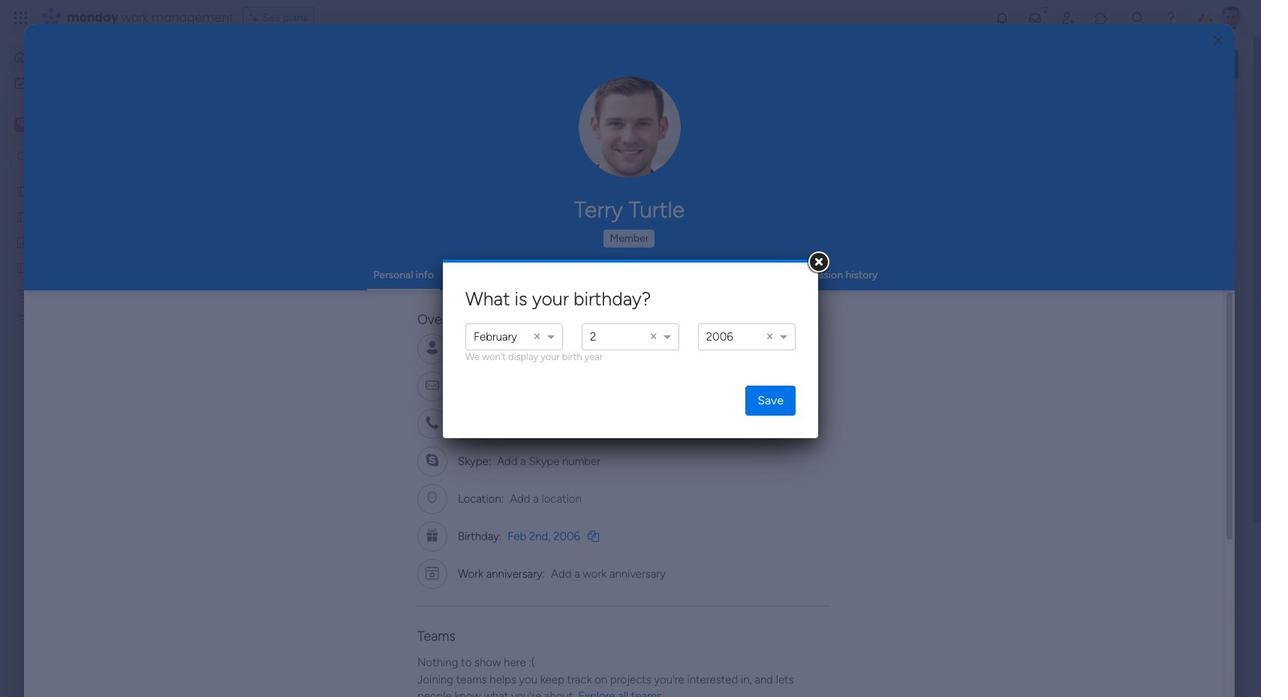 Task type: describe. For each thing, give the bounding box(es) containing it.
see plans image
[[249, 10, 263, 26]]

public board image
[[496, 274, 513, 291]]

help center element
[[1013, 619, 1239, 679]]

1 vertical spatial add to favorites image
[[445, 458, 460, 473]]

getting started element
[[1013, 547, 1239, 607]]

terry turtle image
[[1219, 6, 1243, 30]]

1 horizontal spatial add to favorites image
[[936, 274, 951, 289]]

copied! image
[[558, 343, 569, 354]]

2 image
[[1039, 1, 1052, 18]]

component image
[[496, 298, 510, 311]]

update feed image
[[1028, 11, 1043, 26]]

help image
[[1164, 11, 1179, 26]]



Task type: locate. For each thing, give the bounding box(es) containing it.
option
[[0, 178, 191, 181], [474, 330, 517, 344], [590, 330, 596, 344], [706, 330, 733, 344]]

workspace image
[[14, 116, 29, 133], [17, 116, 27, 133]]

2 workspace image from the left
[[17, 116, 27, 133]]

templates image image
[[1027, 302, 1225, 406]]

monday marketplace image
[[1094, 11, 1109, 26]]

close image
[[1214, 35, 1223, 46]]

dapulse x slim image
[[1216, 109, 1234, 127]]

invite members image
[[1061, 11, 1076, 26]]

0 horizontal spatial add to favorites image
[[445, 458, 460, 473]]

0 vertical spatial add to favorites image
[[936, 274, 951, 289]]

public board image
[[16, 184, 30, 198], [16, 209, 30, 224], [16, 260, 30, 275], [251, 274, 267, 291]]

add to favorites image
[[936, 274, 951, 289], [445, 458, 460, 473]]

component image
[[251, 298, 264, 311]]

1 workspace image from the left
[[14, 116, 29, 133]]

notifications image
[[995, 11, 1010, 26]]

select product image
[[14, 11, 29, 26]]

public dashboard image
[[16, 235, 30, 249]]

list box
[[0, 175, 191, 534]]

copied! image
[[588, 530, 599, 542]]

search everything image
[[1130, 11, 1146, 26]]

quick search results list box
[[232, 140, 977, 523]]



Task type: vqa. For each thing, say whether or not it's contained in the screenshot.
the bottommost "heading"
no



